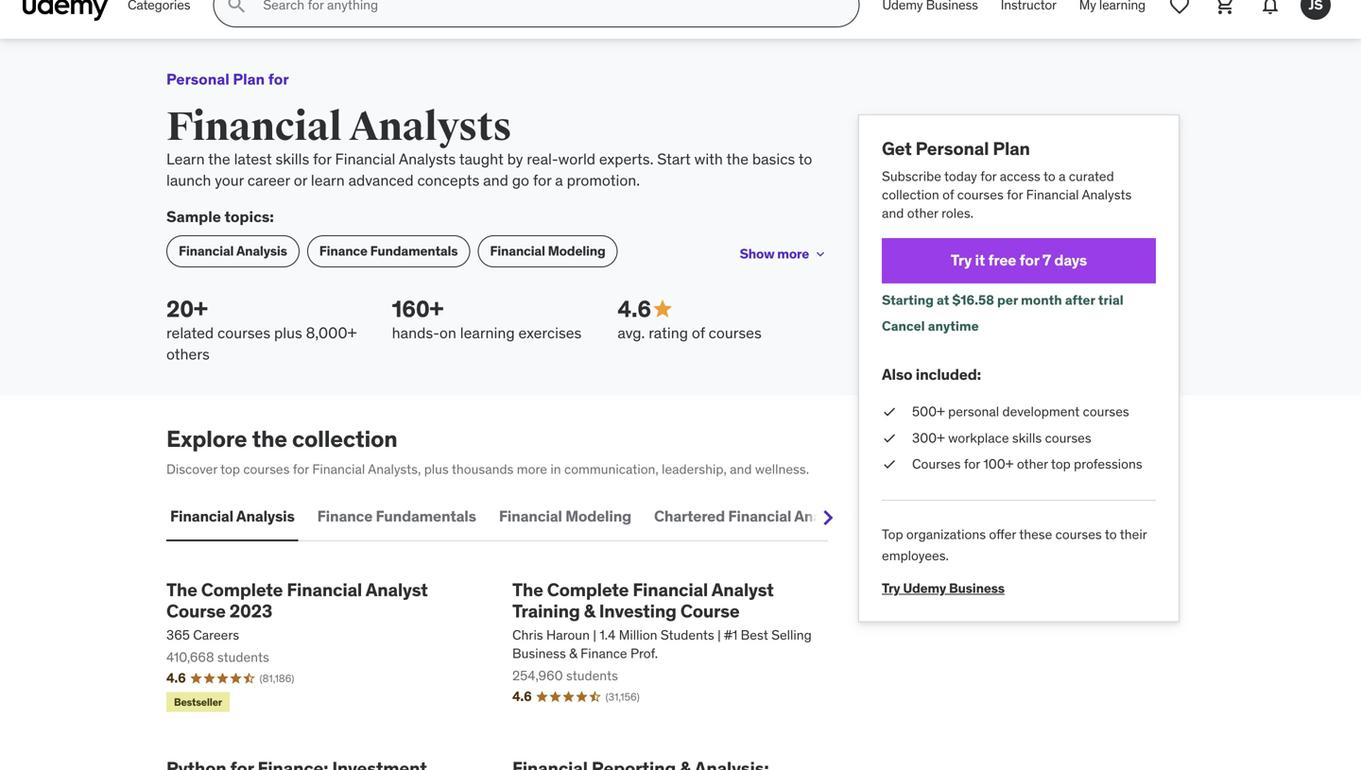 Task type: describe. For each thing, give the bounding box(es) containing it.
go
[[512, 171, 529, 190]]

other inside get personal plan subscribe today for access to a curated collection of courses for financial analysts and other roles.
[[907, 205, 938, 222]]

top organizations offer these courses to their employees.
[[882, 526, 1147, 564]]

sample
[[166, 207, 221, 226]]

roles.
[[942, 205, 974, 222]]

best
[[741, 627, 768, 644]]

0 horizontal spatial &
[[569, 645, 577, 662]]

personal plan for
[[166, 70, 289, 89]]

it
[[975, 251, 985, 270]]

courses down development
[[1045, 429, 1091, 446]]

160+
[[392, 295, 444, 323]]

finance for finance fundamentals link
[[319, 242, 367, 259]]

thousands
[[452, 461, 514, 478]]

try it free for 7 days link
[[882, 238, 1156, 283]]

to inside learn the latest skills for financial analysts taught by real-world experts. start with the basics to launch your career or learn advanced concepts and go for a promotion.
[[799, 149, 812, 169]]

shopping cart with 0 items image
[[1214, 0, 1236, 16]]

a inside learn the latest skills for financial analysts taught by real-world experts. start with the basics to launch your career or learn advanced concepts and go for a promotion.
[[555, 171, 563, 190]]

training
[[512, 600, 580, 622]]

after
[[1065, 291, 1095, 308]]

xsmall image for 500+
[[882, 403, 897, 421]]

with
[[694, 149, 723, 169]]

fundamentals for finance fundamentals button
[[376, 507, 476, 526]]

personal inside get personal plan subscribe today for access to a curated collection of courses for financial analysts and other roles.
[[916, 137, 989, 160]]

starting
[[882, 291, 934, 308]]

rating
[[649, 323, 688, 343]]

1 horizontal spatial skills
[[1012, 429, 1042, 446]]

financial inside the complete financial analyst training & investing course chris haroun | 1.4 million students | #1 best selling business & finance prof. 254,960 students
[[633, 578, 708, 601]]

160+ hands-on learning exercises
[[392, 295, 582, 343]]

try it free for 7 days
[[951, 251, 1087, 270]]

financial inside financial modeling link
[[490, 242, 545, 259]]

254,960
[[512, 667, 563, 684]]

collection inside "explore the collection discover top courses for financial analysts, plus thousands more in communication, leadership, and wellness."
[[292, 425, 397, 453]]

0 vertical spatial &
[[584, 600, 595, 622]]

haroun
[[546, 627, 590, 644]]

analyst for 2023
[[366, 578, 428, 601]]

workplace
[[948, 429, 1009, 446]]

the for course
[[166, 578, 197, 601]]

to inside get personal plan subscribe today for access to a curated collection of courses for financial analysts and other roles.
[[1043, 168, 1056, 185]]

learning
[[460, 323, 515, 343]]

get
[[882, 137, 912, 160]]

chartered
[[654, 507, 725, 526]]

modeling for financial modeling button
[[565, 507, 631, 526]]

365
[[166, 627, 190, 644]]

explore the collection discover top courses for financial analysts, plus thousands more in communication, leadership, and wellness.
[[166, 425, 809, 478]]

2 | from the left
[[718, 627, 721, 644]]

students inside the complete financial analyst course 2023 365 careers 410,668 students
[[217, 649, 269, 666]]

also
[[882, 365, 913, 384]]

(cfa)
[[850, 507, 887, 526]]

development
[[1002, 403, 1080, 420]]

organizations
[[906, 526, 986, 543]]

try for try udemy business
[[882, 580, 900, 597]]

learn the latest skills for financial analysts taught by real-world experts. start with the basics to launch your career or learn advanced concepts and go for a promotion.
[[166, 149, 812, 190]]

0 horizontal spatial plan
[[233, 70, 265, 89]]

show more
[[740, 245, 809, 262]]

0 horizontal spatial of
[[692, 323, 705, 343]]

courses inside 20+ related courses plus 8,000+ others
[[217, 323, 270, 343]]

financial inside financial analysis button
[[170, 507, 233, 526]]

analysts inside get personal plan subscribe today for access to a curated collection of courses for financial analysts and other roles.
[[1082, 186, 1132, 203]]

basics
[[752, 149, 795, 169]]

taught
[[459, 149, 504, 169]]

month
[[1021, 291, 1062, 308]]

per
[[997, 291, 1018, 308]]

sample topics:
[[166, 207, 274, 226]]

in
[[550, 461, 561, 478]]

explore
[[166, 425, 247, 453]]

careers
[[193, 627, 239, 644]]

Search for anything text field
[[259, 0, 836, 21]]

top
[[882, 526, 903, 543]]

financial analysts
[[166, 103, 512, 152]]

modeling for financial modeling link
[[548, 242, 606, 259]]

chartered financial analyst (cfa) button
[[650, 494, 891, 540]]

81186 reviews element
[[260, 671, 294, 686]]

subscribe
[[882, 168, 941, 185]]

courses inside "explore the collection discover top courses for financial analysts, plus thousands more in communication, leadership, and wellness."
[[243, 461, 290, 478]]

chris
[[512, 627, 543, 644]]

31156 reviews element
[[605, 690, 640, 704]]

show
[[740, 245, 775, 262]]

for left 7
[[1020, 251, 1039, 270]]

(31,156)
[[605, 690, 640, 704]]

410,668
[[166, 649, 214, 666]]

courses inside the top organizations offer these courses to their employees.
[[1056, 526, 1102, 543]]

the for latest
[[208, 149, 230, 169]]

avg. rating of courses
[[618, 323, 762, 343]]

top for collection
[[220, 461, 240, 478]]

udemy
[[903, 580, 946, 597]]

20+
[[166, 295, 208, 323]]

plus inside 20+ related courses plus 8,000+ others
[[274, 323, 302, 343]]

finance fundamentals link
[[307, 235, 470, 267]]

financial inside learn the latest skills for financial analysts taught by real-world experts. start with the basics to launch your career or learn advanced concepts and go for a promotion.
[[335, 149, 395, 169]]

the complete financial analyst course 2023 365 careers 410,668 students
[[166, 578, 428, 666]]

course inside the complete financial analyst course 2023 365 careers 410,668 students
[[166, 600, 226, 622]]

analysis for financial analysis button
[[236, 507, 295, 526]]

and inside learn the latest skills for financial analysts taught by real-world experts. start with the basics to launch your career or learn advanced concepts and go for a promotion.
[[483, 171, 508, 190]]

for right today
[[980, 168, 997, 185]]

1.4
[[600, 627, 616, 644]]

20+ related courses plus 8,000+ others
[[166, 295, 357, 364]]

real-
[[527, 149, 558, 169]]

of inside get personal plan subscribe today for access to a curated collection of courses for financial analysts and other roles.
[[943, 186, 954, 203]]

concepts
[[417, 171, 480, 190]]

included:
[[916, 365, 981, 384]]

xsmall image for courses
[[882, 455, 897, 473]]

1 | from the left
[[593, 627, 596, 644]]

also included:
[[882, 365, 981, 384]]

access
[[1000, 168, 1041, 185]]

more inside "explore the collection discover top courses for financial analysts, plus thousands more in communication, leadership, and wellness."
[[517, 461, 547, 478]]

these
[[1019, 526, 1052, 543]]

personal
[[948, 403, 999, 420]]

next image
[[813, 503, 843, 533]]

courses
[[912, 455, 961, 472]]

by
[[507, 149, 523, 169]]

a inside get personal plan subscribe today for access to a curated collection of courses for financial analysts and other roles.
[[1059, 168, 1066, 185]]

business inside the complete financial analyst training & investing course chris haroun | 1.4 million students | #1 best selling business & finance prof. 254,960 students
[[512, 645, 566, 662]]

at
[[937, 291, 949, 308]]

for down access on the top
[[1007, 186, 1023, 203]]

100+
[[983, 455, 1014, 472]]

financial inside "explore the collection discover top courses for financial analysts, plus thousands more in communication, leadership, and wellness."
[[312, 461, 365, 478]]

avg.
[[618, 323, 645, 343]]

others
[[166, 345, 210, 364]]

finance fundamentals button
[[314, 494, 480, 540]]

professions
[[1074, 455, 1142, 472]]

for left 100+
[[964, 455, 980, 472]]

latest
[[234, 149, 272, 169]]

get personal plan subscribe today for access to a curated collection of courses for financial analysts and other roles.
[[882, 137, 1132, 222]]

learn
[[166, 149, 205, 169]]

financial analysis for financial analysis button
[[170, 507, 295, 526]]

communication,
[[564, 461, 659, 478]]

0 horizontal spatial personal
[[166, 70, 229, 89]]

courses up professions
[[1083, 403, 1129, 420]]

hands-
[[392, 323, 439, 343]]

500+ personal development courses
[[912, 403, 1129, 420]]

prof.
[[630, 645, 658, 662]]

300+
[[912, 429, 945, 446]]



Task type: locate. For each thing, give the bounding box(es) containing it.
complete up careers
[[201, 578, 283, 601]]

a
[[1059, 168, 1066, 185], [555, 171, 563, 190]]

4.6 for the complete financial analyst course 2023
[[166, 670, 186, 687]]

1 horizontal spatial &
[[584, 600, 595, 622]]

the right explore
[[252, 425, 287, 453]]

to right 'basics'
[[799, 149, 812, 169]]

2 course from the left
[[680, 600, 740, 622]]

today
[[944, 168, 977, 185]]

0 vertical spatial financial modeling
[[490, 242, 606, 259]]

students down careers
[[217, 649, 269, 666]]

more
[[777, 245, 809, 262], [517, 461, 547, 478]]

finance fundamentals for finance fundamentals link
[[319, 242, 458, 259]]

complete for 2023
[[201, 578, 283, 601]]

1 horizontal spatial complete
[[547, 578, 629, 601]]

0 vertical spatial other
[[907, 205, 938, 222]]

financial modeling for financial modeling button
[[499, 507, 631, 526]]

1 vertical spatial students
[[566, 667, 618, 684]]

financial down go at the left
[[490, 242, 545, 259]]

complete up 1.4
[[547, 578, 629, 601]]

the up chris
[[512, 578, 543, 601]]

0 horizontal spatial course
[[166, 600, 226, 622]]

1 horizontal spatial course
[[680, 600, 740, 622]]

and
[[483, 171, 508, 190], [882, 205, 904, 222], [730, 461, 752, 478]]

modeling inside financial modeling button
[[565, 507, 631, 526]]

financial modeling link
[[478, 235, 618, 267]]

finance down analysts,
[[317, 507, 373, 526]]

xsmall image
[[882, 403, 897, 421], [882, 429, 897, 447], [882, 455, 897, 473]]

| left 1.4
[[593, 627, 596, 644]]

finance fundamentals for finance fundamentals button
[[317, 507, 476, 526]]

the inside the complete financial analyst course 2023 365 careers 410,668 students
[[166, 578, 197, 601]]

analysis inside button
[[236, 507, 295, 526]]

business
[[949, 580, 1005, 597], [512, 645, 566, 662]]

for inside "explore the collection discover top courses for financial analysts, plus thousands more in communication, leadership, and wellness."
[[293, 461, 309, 478]]

0 horizontal spatial to
[[799, 149, 812, 169]]

1 vertical spatial finance fundamentals
[[317, 507, 476, 526]]

modeling down promotion.
[[548, 242, 606, 259]]

1 vertical spatial plus
[[424, 461, 449, 478]]

related
[[166, 323, 214, 343]]

a left curated
[[1059, 168, 1066, 185]]

the complete financial analyst training & investing course link
[[512, 578, 828, 622]]

1 horizontal spatial the
[[252, 425, 287, 453]]

financial down personal plan for
[[166, 103, 342, 152]]

financial modeling down in
[[499, 507, 631, 526]]

career
[[247, 171, 290, 190]]

0 vertical spatial collection
[[882, 186, 939, 203]]

submit search image
[[225, 0, 248, 16]]

promotion.
[[567, 171, 640, 190]]

courses inside get personal plan subscribe today for access to a curated collection of courses for financial analysts and other roles.
[[957, 186, 1004, 203]]

0 vertical spatial more
[[777, 245, 809, 262]]

analyst down finance fundamentals button
[[366, 578, 428, 601]]

2 xsmall image from the top
[[882, 429, 897, 447]]

1 horizontal spatial business
[[949, 580, 1005, 597]]

1 horizontal spatial more
[[777, 245, 809, 262]]

1 vertical spatial business
[[512, 645, 566, 662]]

of up roles.
[[943, 186, 954, 203]]

try udemy business link
[[882, 566, 1005, 597]]

try udemy business
[[882, 580, 1005, 597]]

1 vertical spatial try
[[882, 580, 900, 597]]

0 vertical spatial 4.6
[[618, 295, 651, 323]]

2 vertical spatial and
[[730, 461, 752, 478]]

financial inside financial analysis link
[[179, 242, 234, 259]]

fundamentals for finance fundamentals link
[[370, 242, 458, 259]]

collection inside get personal plan subscribe today for access to a curated collection of courses for financial analysts and other roles.
[[882, 186, 939, 203]]

the inside the complete financial analyst training & investing course chris haroun | 1.4 million students | #1 best selling business & finance prof. 254,960 students
[[512, 578, 543, 601]]

analysis for financial analysis link
[[236, 242, 287, 259]]

skills up courses for 100+ other top professions
[[1012, 429, 1042, 446]]

0 horizontal spatial business
[[512, 645, 566, 662]]

(81,186)
[[260, 672, 294, 685]]

personal
[[166, 70, 229, 89], [916, 137, 989, 160]]

0 horizontal spatial students
[[217, 649, 269, 666]]

1 horizontal spatial try
[[951, 251, 972, 270]]

or
[[294, 171, 307, 190]]

try left "it"
[[951, 251, 972, 270]]

notifications image
[[1259, 0, 1282, 16]]

1 vertical spatial financial modeling
[[499, 507, 631, 526]]

1 analysis from the top
[[236, 242, 287, 259]]

course
[[166, 600, 226, 622], [680, 600, 740, 622]]

1 horizontal spatial to
[[1043, 168, 1056, 185]]

courses right related at top left
[[217, 323, 270, 343]]

2 vertical spatial 4.6
[[512, 688, 532, 705]]

course up "365"
[[166, 600, 226, 622]]

financial modeling button
[[495, 494, 635, 540]]

finance down 1.4
[[581, 645, 627, 662]]

1 complete from the left
[[201, 578, 283, 601]]

to left their
[[1105, 526, 1117, 543]]

plus right analysts,
[[424, 461, 449, 478]]

financial left analysts,
[[312, 461, 365, 478]]

financial analysis down the sample topics:
[[179, 242, 287, 259]]

complete inside the complete financial analyst training & investing course chris haroun | 1.4 million students | #1 best selling business & finance prof. 254,960 students
[[547, 578, 629, 601]]

chartered financial analyst (cfa)
[[654, 507, 887, 526]]

tab navigation element
[[166, 494, 891, 541]]

personal up today
[[916, 137, 989, 160]]

finance
[[319, 242, 367, 259], [317, 507, 373, 526], [581, 645, 627, 662]]

for down real-
[[533, 171, 551, 190]]

4.6
[[618, 295, 651, 323], [166, 670, 186, 687], [512, 688, 532, 705]]

collection down subscribe
[[882, 186, 939, 203]]

8,000+
[[306, 323, 357, 343]]

1 horizontal spatial plan
[[993, 137, 1030, 160]]

1 horizontal spatial personal
[[916, 137, 989, 160]]

0 horizontal spatial |
[[593, 627, 596, 644]]

plus
[[274, 323, 302, 343], [424, 461, 449, 478]]

financial analysis down discover
[[170, 507, 295, 526]]

2 vertical spatial finance
[[581, 645, 627, 662]]

1 vertical spatial of
[[692, 323, 705, 343]]

1 vertical spatial &
[[569, 645, 577, 662]]

financial modeling for financial modeling link
[[490, 242, 606, 259]]

1 vertical spatial more
[[517, 461, 547, 478]]

other right 100+
[[1017, 455, 1048, 472]]

0 vertical spatial plus
[[274, 323, 302, 343]]

complete
[[201, 578, 283, 601], [547, 578, 629, 601]]

0 vertical spatial fundamentals
[[370, 242, 458, 259]]

the up the your
[[208, 149, 230, 169]]

plan inside get personal plan subscribe today for access to a curated collection of courses for financial analysts and other roles.
[[993, 137, 1030, 160]]

1 vertical spatial finance
[[317, 507, 373, 526]]

0 horizontal spatial analyst
[[366, 578, 428, 601]]

finance fundamentals up 160+
[[319, 242, 458, 259]]

fundamentals down analysts,
[[376, 507, 476, 526]]

wishlist image
[[1168, 0, 1191, 16]]

modeling down communication,
[[565, 507, 631, 526]]

students inside the complete financial analyst training & investing course chris haroun | 1.4 million students | #1 best selling business & finance prof. 254,960 students
[[566, 667, 618, 684]]

topics:
[[224, 207, 274, 226]]

the up "365"
[[166, 578, 197, 601]]

financial inside the complete financial analyst course 2023 365 careers 410,668 students
[[287, 578, 362, 601]]

starting at $16.58 per month after trial cancel anytime
[[882, 291, 1124, 334]]

analyst inside the complete financial analyst training & investing course chris haroun | 1.4 million students | #1 best selling business & finance prof. 254,960 students
[[712, 578, 774, 601]]

learn
[[311, 171, 345, 190]]

days
[[1054, 251, 1087, 270]]

1 horizontal spatial top
[[1051, 455, 1071, 472]]

0 vertical spatial and
[[483, 171, 508, 190]]

courses down today
[[957, 186, 1004, 203]]

0 vertical spatial plan
[[233, 70, 265, 89]]

more left in
[[517, 461, 547, 478]]

more inside show more button
[[777, 245, 809, 262]]

7
[[1042, 251, 1051, 270]]

1 horizontal spatial collection
[[882, 186, 939, 203]]

xsmall image for 300+
[[882, 429, 897, 447]]

analysts,
[[368, 461, 421, 478]]

financial down access on the top
[[1026, 186, 1079, 203]]

1 the from the left
[[166, 578, 197, 601]]

|
[[593, 627, 596, 644], [718, 627, 721, 644]]

more left xsmall image
[[777, 245, 809, 262]]

other left roles.
[[907, 205, 938, 222]]

3 xsmall image from the top
[[882, 455, 897, 473]]

skills inside learn the latest skills for financial analysts taught by real-world experts. start with the basics to launch your career or learn advanced concepts and go for a promotion.
[[275, 149, 309, 169]]

1 vertical spatial other
[[1017, 455, 1048, 472]]

finance fundamentals inside button
[[317, 507, 476, 526]]

1 horizontal spatial a
[[1059, 168, 1066, 185]]

4.6 up avg.
[[618, 295, 651, 323]]

2 horizontal spatial the
[[726, 149, 749, 169]]

the right with
[[726, 149, 749, 169]]

1 vertical spatial plan
[[993, 137, 1030, 160]]

financial analysis
[[179, 242, 287, 259], [170, 507, 295, 526]]

financial modeling down go at the left
[[490, 242, 606, 259]]

0 vertical spatial of
[[943, 186, 954, 203]]

2 complete from the left
[[547, 578, 629, 601]]

2 horizontal spatial 4.6
[[618, 295, 651, 323]]

financial inside chartered financial analyst (cfa) button
[[728, 507, 791, 526]]

top left professions
[[1051, 455, 1071, 472]]

2 horizontal spatial to
[[1105, 526, 1117, 543]]

financial modeling inside button
[[499, 507, 631, 526]]

medium image
[[651, 298, 674, 321]]

4.6 for the complete financial analyst training & investing course
[[512, 688, 532, 705]]

finance fundamentals down analysts,
[[317, 507, 476, 526]]

1 vertical spatial financial analysis
[[170, 507, 295, 526]]

plan down submit search image
[[233, 70, 265, 89]]

udemy image
[[23, 0, 109, 21]]

try for try it free for 7 days
[[951, 251, 972, 270]]

4.6 down 254,960
[[512, 688, 532, 705]]

financial right 2023
[[287, 578, 362, 601]]

0 vertical spatial xsmall image
[[882, 403, 897, 421]]

4.6 down 410,668
[[166, 670, 186, 687]]

financial up students
[[633, 578, 708, 601]]

business right udemy at right bottom
[[949, 580, 1005, 597]]

financial up advanced
[[335, 149, 395, 169]]

2023
[[229, 600, 272, 622]]

and inside get personal plan subscribe today for access to a curated collection of courses for financial analysts and other roles.
[[882, 205, 904, 222]]

1 vertical spatial modeling
[[565, 507, 631, 526]]

0 horizontal spatial other
[[907, 205, 938, 222]]

0 vertical spatial try
[[951, 251, 972, 270]]

curated
[[1069, 168, 1114, 185]]

anytime
[[928, 317, 979, 334]]

1 horizontal spatial |
[[718, 627, 721, 644]]

collection up analysts,
[[292, 425, 397, 453]]

1 course from the left
[[166, 600, 226, 622]]

finance inside button
[[317, 507, 373, 526]]

1 vertical spatial xsmall image
[[882, 429, 897, 447]]

1 vertical spatial fundamentals
[[376, 507, 476, 526]]

$16.58
[[952, 291, 994, 308]]

financial down discover
[[170, 507, 233, 526]]

2 horizontal spatial and
[[882, 205, 904, 222]]

0 vertical spatial personal
[[166, 70, 229, 89]]

modeling
[[548, 242, 606, 259], [565, 507, 631, 526]]

0 horizontal spatial and
[[483, 171, 508, 190]]

and down subscribe
[[882, 205, 904, 222]]

courses right these
[[1056, 526, 1102, 543]]

for
[[268, 70, 289, 89], [313, 149, 331, 169], [980, 168, 997, 185], [533, 171, 551, 190], [1007, 186, 1023, 203], [1020, 251, 1039, 270], [964, 455, 980, 472], [293, 461, 309, 478]]

the complete financial analyst course 2023 link
[[166, 578, 482, 622]]

1 horizontal spatial other
[[1017, 455, 1048, 472]]

modeling inside financial modeling link
[[548, 242, 606, 259]]

course inside the complete financial analyst training & investing course chris haroun | 1.4 million students | #1 best selling business & finance prof. 254,960 students
[[680, 600, 740, 622]]

analyst
[[794, 507, 846, 526], [366, 578, 428, 601], [712, 578, 774, 601]]

plan up access on the top
[[993, 137, 1030, 160]]

on
[[439, 323, 456, 343]]

financial analysis for financial analysis link
[[179, 242, 287, 259]]

for up 'financial analysts'
[[268, 70, 289, 89]]

0 vertical spatial business
[[949, 580, 1005, 597]]

finance inside the complete financial analyst training & investing course chris haroun | 1.4 million students | #1 best selling business & finance prof. 254,960 students
[[581, 645, 627, 662]]

finance down the learn
[[319, 242, 367, 259]]

0 vertical spatial students
[[217, 649, 269, 666]]

| left #1
[[718, 627, 721, 644]]

other
[[907, 205, 938, 222], [1017, 455, 1048, 472]]

financial down in
[[499, 507, 562, 526]]

students up (31,156) in the bottom left of the page
[[566, 667, 618, 684]]

analysts inside learn the latest skills for financial analysts taught by real-world experts. start with the basics to launch your career or learn advanced concepts and go for a promotion.
[[399, 149, 456, 169]]

students
[[661, 627, 714, 644]]

financial analysis inside button
[[170, 507, 295, 526]]

the for collection
[[252, 425, 287, 453]]

&
[[584, 600, 595, 622], [569, 645, 577, 662]]

courses for 100+ other top professions
[[912, 455, 1142, 472]]

xsmall image
[[813, 247, 828, 262]]

0 horizontal spatial plus
[[274, 323, 302, 343]]

0 horizontal spatial try
[[882, 580, 900, 597]]

try left udemy at right bottom
[[882, 580, 900, 597]]

for up the learn
[[313, 149, 331, 169]]

0 vertical spatial finance
[[319, 242, 367, 259]]

courses up financial analysis button
[[243, 461, 290, 478]]

2 horizontal spatial analyst
[[794, 507, 846, 526]]

plus inside "explore the collection discover top courses for financial analysts, plus thousands more in communication, leadership, and wellness."
[[424, 461, 449, 478]]

employees.
[[882, 547, 949, 564]]

financial inside get personal plan subscribe today for access to a curated collection of courses for financial analysts and other roles.
[[1026, 186, 1079, 203]]

analyst left the (cfa) at the bottom
[[794, 507, 846, 526]]

a down real-
[[555, 171, 563, 190]]

0 horizontal spatial top
[[220, 461, 240, 478]]

plus left 8,000+
[[274, 323, 302, 343]]

xsmall image left courses
[[882, 455, 897, 473]]

finance for finance fundamentals button
[[317, 507, 373, 526]]

the inside "explore the collection discover top courses for financial analysts, plus thousands more in communication, leadership, and wellness."
[[252, 425, 287, 453]]

personal up learn
[[166, 70, 229, 89]]

and left the wellness. at right bottom
[[730, 461, 752, 478]]

2 the from the left
[[512, 578, 543, 601]]

0 vertical spatial analysis
[[236, 242, 287, 259]]

xsmall image down also
[[882, 403, 897, 421]]

experts.
[[599, 149, 654, 169]]

complete inside the complete financial analyst course 2023 365 careers 410,668 students
[[201, 578, 283, 601]]

1 horizontal spatial 4.6
[[512, 688, 532, 705]]

skills up or
[[275, 149, 309, 169]]

complete for &
[[547, 578, 629, 601]]

the complete financial analyst training & investing course chris haroun | 1.4 million students | #1 best selling business & finance prof. 254,960 students
[[512, 578, 812, 684]]

analyst inside the complete financial analyst course 2023 365 careers 410,668 students
[[366, 578, 428, 601]]

0 vertical spatial finance fundamentals
[[319, 242, 458, 259]]

1 vertical spatial 4.6
[[166, 670, 186, 687]]

0 horizontal spatial a
[[555, 171, 563, 190]]

courses
[[957, 186, 1004, 203], [217, 323, 270, 343], [709, 323, 762, 343], [1083, 403, 1129, 420], [1045, 429, 1091, 446], [243, 461, 290, 478], [1056, 526, 1102, 543]]

0 horizontal spatial collection
[[292, 425, 397, 453]]

1 xsmall image from the top
[[882, 403, 897, 421]]

1 vertical spatial skills
[[1012, 429, 1042, 446]]

top for 100+
[[1051, 455, 1071, 472]]

analyst for &
[[712, 578, 774, 601]]

financial inside financial modeling button
[[499, 507, 562, 526]]

leadership,
[[662, 461, 727, 478]]

financial down sample
[[179, 242, 234, 259]]

xsmall image left 300+
[[882, 429, 897, 447]]

1 vertical spatial collection
[[292, 425, 397, 453]]

2 vertical spatial xsmall image
[[882, 455, 897, 473]]

0 horizontal spatial more
[[517, 461, 547, 478]]

0 vertical spatial financial analysis
[[179, 242, 287, 259]]

fundamentals inside button
[[376, 507, 476, 526]]

and left go at the left
[[483, 171, 508, 190]]

courses right "rating" on the top of page
[[709, 323, 762, 343]]

their
[[1120, 526, 1147, 543]]

skills
[[275, 149, 309, 169], [1012, 429, 1042, 446]]

for up financial analysis button
[[293, 461, 309, 478]]

0 horizontal spatial the
[[208, 149, 230, 169]]

financial analysis button
[[166, 494, 298, 540]]

0 vertical spatial skills
[[275, 149, 309, 169]]

fundamentals up 160+
[[370, 242, 458, 259]]

bestseller
[[174, 696, 222, 709]]

1 vertical spatial analysis
[[236, 507, 295, 526]]

to inside the top organizations offer these courses to their employees.
[[1105, 526, 1117, 543]]

show more button
[[740, 235, 828, 273]]

500+
[[912, 403, 945, 420]]

1 vertical spatial and
[[882, 205, 904, 222]]

cancel
[[882, 317, 925, 334]]

& up haroun
[[584, 600, 595, 622]]

top right discover
[[220, 461, 240, 478]]

0 horizontal spatial skills
[[275, 149, 309, 169]]

financial down the wellness. at right bottom
[[728, 507, 791, 526]]

to right access on the top
[[1043, 168, 1056, 185]]

students
[[217, 649, 269, 666], [566, 667, 618, 684]]

business down chris
[[512, 645, 566, 662]]

analyst up #1
[[712, 578, 774, 601]]

financial analysis link
[[166, 235, 299, 267]]

300+ workplace skills courses
[[912, 429, 1091, 446]]

1 horizontal spatial plus
[[424, 461, 449, 478]]

1 vertical spatial personal
[[916, 137, 989, 160]]

world
[[558, 149, 596, 169]]

1 horizontal spatial analyst
[[712, 578, 774, 601]]

0 vertical spatial modeling
[[548, 242, 606, 259]]

1 horizontal spatial the
[[512, 578, 543, 601]]

and inside "explore the collection discover top courses for financial analysts, plus thousands more in communication, leadership, and wellness."
[[730, 461, 752, 478]]

#1
[[724, 627, 738, 644]]

discover
[[166, 461, 217, 478]]

analyst inside button
[[794, 507, 846, 526]]

1 horizontal spatial and
[[730, 461, 752, 478]]

0 horizontal spatial complete
[[201, 578, 283, 601]]

1 horizontal spatial of
[[943, 186, 954, 203]]

course up #1
[[680, 600, 740, 622]]

& down haroun
[[569, 645, 577, 662]]

the for training
[[512, 578, 543, 601]]

0 horizontal spatial the
[[166, 578, 197, 601]]

start
[[657, 149, 691, 169]]

1 horizontal spatial students
[[566, 667, 618, 684]]

2 analysis from the top
[[236, 507, 295, 526]]

0 horizontal spatial 4.6
[[166, 670, 186, 687]]

of right "rating" on the top of page
[[692, 323, 705, 343]]

of
[[943, 186, 954, 203], [692, 323, 705, 343]]

top inside "explore the collection discover top courses for financial analysts, plus thousands more in communication, leadership, and wellness."
[[220, 461, 240, 478]]



Task type: vqa. For each thing, say whether or not it's contained in the screenshot.
Personal Plan for
yes



